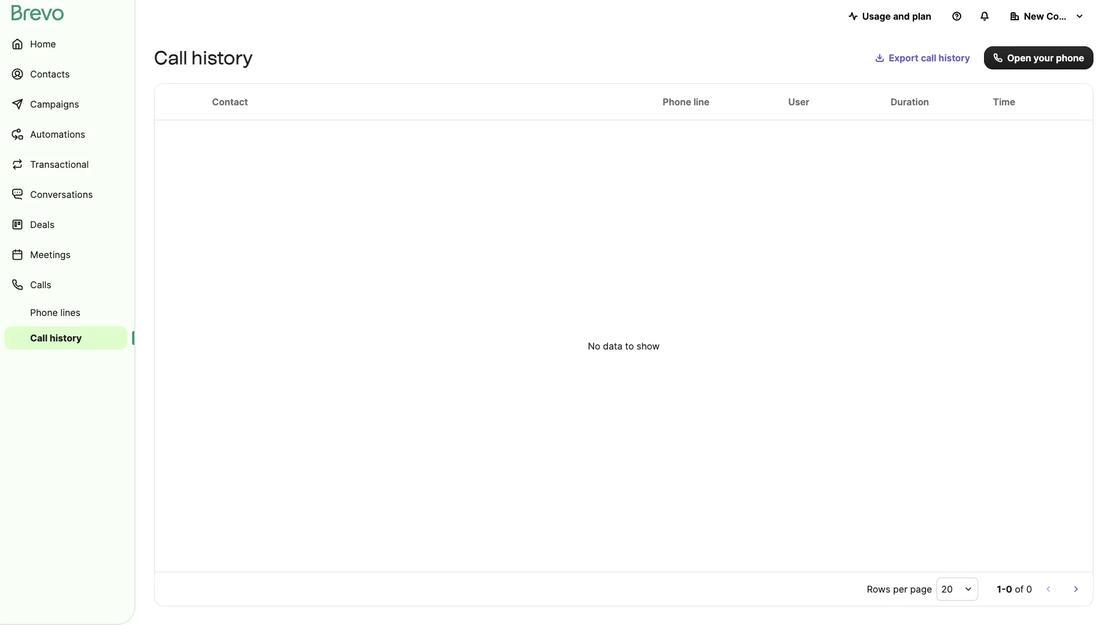 Task type: locate. For each thing, give the bounding box(es) containing it.
call history up contact
[[154, 47, 253, 69]]

show
[[637, 341, 660, 352]]

phone left "lines"
[[30, 307, 58, 319]]

phone inside 'link'
[[30, 307, 58, 319]]

history up contact
[[192, 47, 253, 69]]

1 vertical spatial phone
[[30, 307, 58, 319]]

0 vertical spatial call
[[154, 47, 187, 69]]

0 horizontal spatial phone
[[30, 307, 58, 319]]

0 horizontal spatial 0
[[1007, 584, 1013, 596]]

phone for phone line
[[663, 96, 692, 108]]

phone lines
[[30, 307, 81, 319]]

history
[[192, 47, 253, 69], [939, 52, 971, 64], [50, 333, 82, 344]]

phone
[[663, 96, 692, 108], [30, 307, 58, 319]]

conversations
[[30, 189, 93, 201]]

2 horizontal spatial history
[[939, 52, 971, 64]]

meetings link
[[5, 241, 128, 269]]

data
[[603, 341, 623, 352]]

no
[[588, 341, 601, 352]]

phone line
[[663, 96, 710, 108]]

home
[[30, 38, 56, 50]]

1 vertical spatial call history
[[30, 333, 82, 344]]

history down phone lines 'link'
[[50, 333, 82, 344]]

new
[[1025, 10, 1045, 22]]

history right call
[[939, 52, 971, 64]]

company
[[1047, 10, 1090, 22]]

1 horizontal spatial call
[[154, 47, 187, 69]]

campaigns link
[[5, 90, 128, 118]]

line
[[694, 96, 710, 108]]

campaigns
[[30, 99, 79, 110]]

export
[[889, 52, 919, 64]]

phone for phone lines
[[30, 307, 58, 319]]

0 horizontal spatial call history
[[30, 333, 82, 344]]

lines
[[60, 307, 81, 319]]

contacts
[[30, 68, 70, 80]]

1 horizontal spatial phone
[[663, 96, 692, 108]]

call history down phone lines
[[30, 333, 82, 344]]

0 vertical spatial phone
[[663, 96, 692, 108]]

0 vertical spatial call history
[[154, 47, 253, 69]]

rows
[[867, 584, 891, 596]]

conversations link
[[5, 181, 128, 209]]

1 horizontal spatial 0
[[1027, 584, 1033, 596]]

1 vertical spatial call
[[30, 333, 48, 344]]

phone left line
[[663, 96, 692, 108]]

call history
[[154, 47, 253, 69], [30, 333, 82, 344]]

call
[[154, 47, 187, 69], [30, 333, 48, 344]]

call history link
[[5, 327, 128, 350]]

your
[[1034, 52, 1054, 64]]

contact
[[212, 96, 248, 108]]

per
[[894, 584, 908, 596]]

1-0 of 0
[[998, 584, 1033, 596]]

0 right of
[[1027, 584, 1033, 596]]

0 horizontal spatial call
[[30, 333, 48, 344]]

0
[[1007, 584, 1013, 596], [1027, 584, 1033, 596]]

usage and plan
[[863, 10, 932, 22]]

open your phone button
[[985, 46, 1094, 70]]

new company
[[1025, 10, 1090, 22]]

of
[[1016, 584, 1024, 596]]

usage and plan button
[[840, 5, 941, 28]]

0 horizontal spatial history
[[50, 333, 82, 344]]

call
[[921, 52, 937, 64]]

0 left of
[[1007, 584, 1013, 596]]

20 button
[[937, 578, 979, 602]]

1-
[[998, 584, 1007, 596]]



Task type: vqa. For each thing, say whether or not it's contained in the screenshot.
the rightmost the Phone
yes



Task type: describe. For each thing, give the bounding box(es) containing it.
2 0 from the left
[[1027, 584, 1033, 596]]

1 0 from the left
[[1007, 584, 1013, 596]]

contacts link
[[5, 60, 128, 88]]

duration
[[891, 96, 930, 108]]

open your phone
[[1008, 52, 1085, 64]]

page
[[911, 584, 933, 596]]

deals link
[[5, 211, 128, 239]]

automations link
[[5, 121, 128, 148]]

new company button
[[1002, 5, 1094, 28]]

time
[[994, 96, 1016, 108]]

plan
[[913, 10, 932, 22]]

1 horizontal spatial history
[[192, 47, 253, 69]]

open
[[1008, 52, 1032, 64]]

meetings
[[30, 249, 71, 261]]

deals
[[30, 219, 54, 231]]

home link
[[5, 30, 128, 58]]

20
[[942, 584, 953, 596]]

usage
[[863, 10, 891, 22]]

rows per page
[[867, 584, 933, 596]]

history inside button
[[939, 52, 971, 64]]

calls
[[30, 279, 51, 291]]

1 horizontal spatial call history
[[154, 47, 253, 69]]

phone lines link
[[5, 301, 128, 325]]

to
[[626, 341, 634, 352]]

automations
[[30, 129, 85, 140]]

transactional link
[[5, 151, 128, 179]]

calls link
[[5, 271, 128, 299]]

export call history button
[[866, 46, 980, 70]]

user
[[789, 96, 810, 108]]

export call history
[[889, 52, 971, 64]]

no data to show
[[588, 341, 660, 352]]

and
[[894, 10, 910, 22]]

phone
[[1057, 52, 1085, 64]]

transactional
[[30, 159, 89, 170]]



